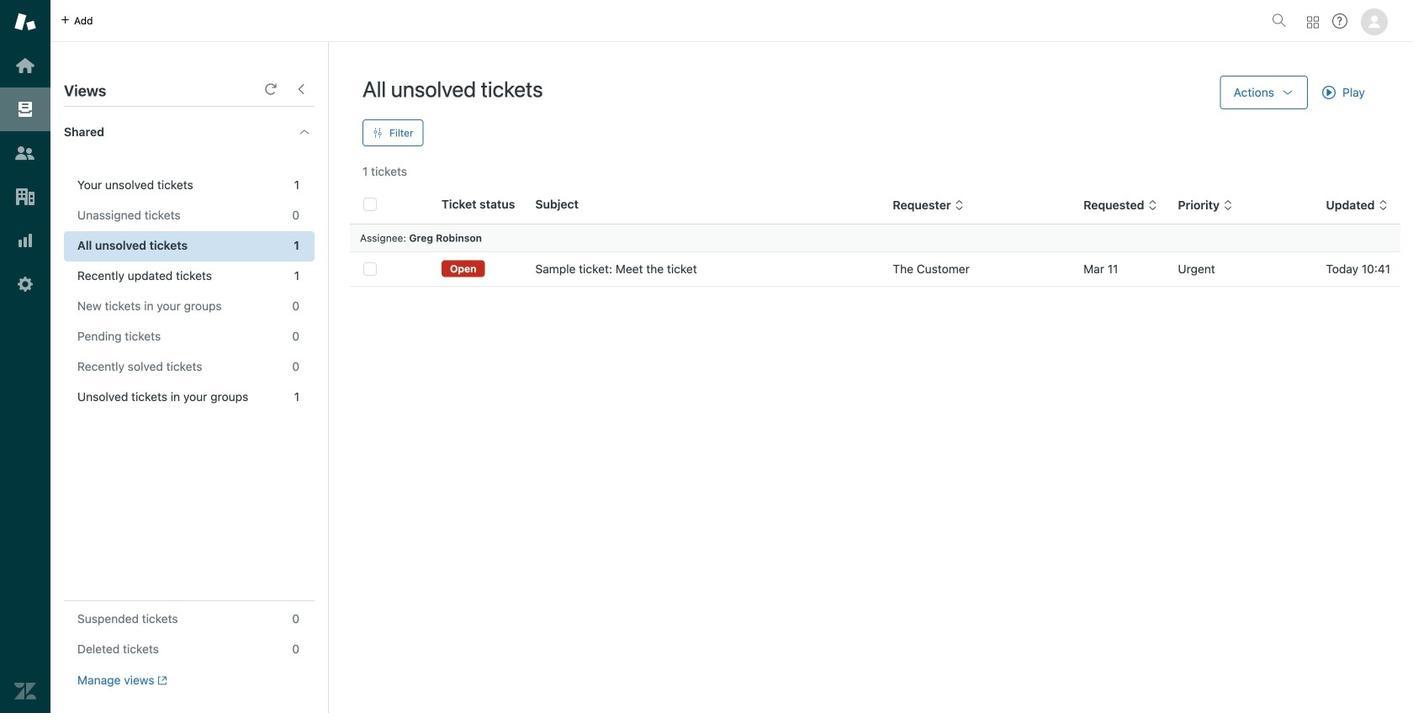 Task type: vqa. For each thing, say whether or not it's contained in the screenshot.
Customers 'image'
yes



Task type: locate. For each thing, give the bounding box(es) containing it.
get help image
[[1332, 13, 1347, 29]]

heading
[[50, 107, 328, 157]]

admin image
[[14, 273, 36, 295]]

reporting image
[[14, 230, 36, 251]]

hide panel views image
[[294, 82, 308, 96]]

row
[[350, 252, 1400, 286]]

customers image
[[14, 142, 36, 164]]



Task type: describe. For each thing, give the bounding box(es) containing it.
organizations image
[[14, 186, 36, 208]]

zendesk products image
[[1307, 16, 1319, 28]]

zendesk support image
[[14, 11, 36, 33]]

main element
[[0, 0, 50, 713]]

zendesk image
[[14, 680, 36, 702]]

get started image
[[14, 55, 36, 77]]

refresh views pane image
[[264, 82, 278, 96]]

opens in a new tab image
[[154, 676, 167, 686]]

views image
[[14, 98, 36, 120]]



